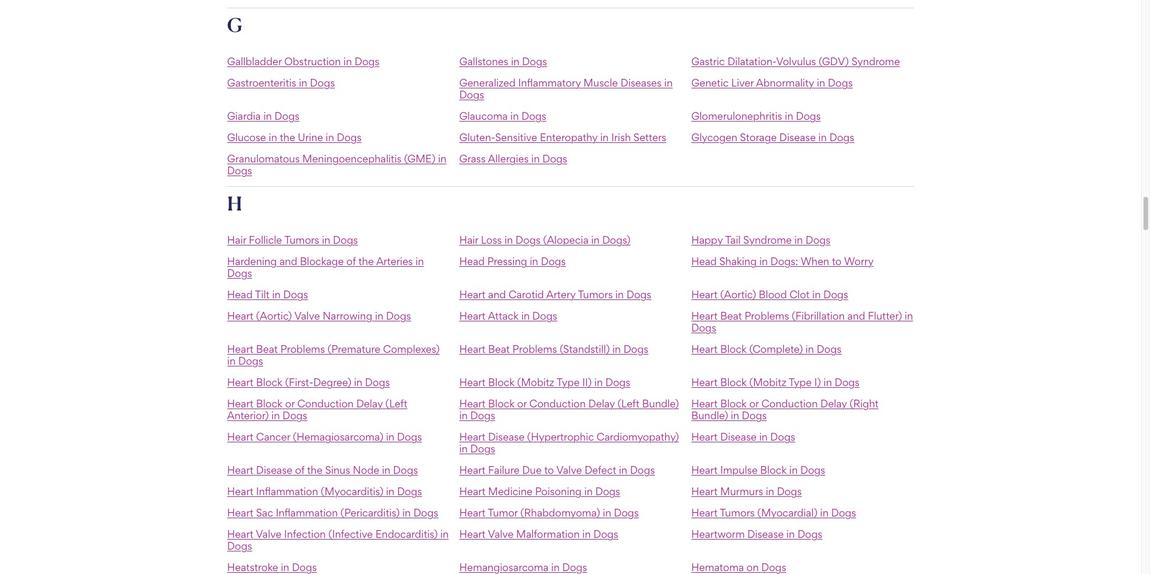 Task type: describe. For each thing, give the bounding box(es) containing it.
heart disease of the sinus node in dogs link
[[227, 464, 418, 476]]

type for ii)
[[557, 376, 580, 389]]

dogs inside heart block or conduction delay (left bundle) in dogs
[[470, 409, 495, 422]]

conduction for heart block or conduction delay (right bundle) in dogs
[[762, 398, 818, 410]]

gastroenteritis in dogs link
[[227, 76, 335, 89]]

dogs inside heart block or conduction delay (left anterior) in dogs
[[282, 409, 307, 422]]

irish
[[611, 131, 631, 144]]

(pericarditis)
[[341, 507, 400, 519]]

block for heart block or conduction delay (right bundle) in dogs
[[720, 398, 747, 410]]

heart for heart block (mobitz type ii) in dogs
[[459, 376, 486, 389]]

hemangiosarcoma in dogs
[[459, 561, 587, 574]]

hardening and blockage of the arteries in dogs
[[227, 255, 424, 279]]

head shaking in dogs: when to worry link
[[691, 255, 874, 268]]

happy
[[691, 234, 723, 246]]

dogs inside heart beat problems (fibrillation and flutter) in dogs
[[691, 322, 716, 334]]

dogs inside generalized inflammatory muscle diseases in dogs
[[459, 88, 484, 101]]

hair for hair loss in dogs (alopecia in dogs)
[[459, 234, 478, 246]]

in inside heart block or conduction delay (left anterior) in dogs
[[271, 409, 280, 422]]

heart block or conduction delay (right bundle) in dogs
[[691, 398, 879, 422]]

ii)
[[582, 376, 592, 389]]

heart for heart block (first-degree) in dogs
[[227, 376, 253, 389]]

heart medicine poisoning in dogs
[[459, 485, 620, 498]]

block for heart block or conduction delay (left bundle) in dogs
[[488, 398, 515, 410]]

hair follicle tumors in dogs link
[[227, 234, 358, 246]]

heart (aortic) blood clot in dogs
[[691, 288, 848, 301]]

heart block or conduction delay (left anterior) in dogs
[[227, 398, 407, 422]]

delay for heart block or conduction delay (right bundle) in dogs
[[821, 398, 847, 410]]

in inside the granulomatous meningoencephalitis (gme) in dogs
[[438, 152, 447, 165]]

heart for heart block or conduction delay (left anterior) in dogs
[[227, 398, 253, 410]]

heart for heart block (mobitz type i) in dogs
[[691, 376, 718, 389]]

heart for heart and carotid artery tumors in dogs
[[459, 288, 486, 301]]

cancer
[[256, 431, 290, 443]]

and for blockage
[[280, 255, 297, 268]]

gallbladder obstruction in dogs link
[[227, 55, 380, 68]]

urine
[[298, 131, 323, 144]]

gluten-sensitive enteropathy in irish setters
[[459, 131, 666, 144]]

grass
[[459, 152, 486, 165]]

in inside heart beat problems (premature complexes) in dogs
[[227, 355, 236, 367]]

heart beat problems (premature complexes) in dogs
[[227, 343, 440, 367]]

1 horizontal spatial to
[[832, 255, 842, 268]]

heart tumor (rhabdomyoma) in dogs link
[[459, 507, 639, 519]]

dogs inside heart block or conduction delay (right bundle) in dogs
[[742, 409, 767, 422]]

0 vertical spatial inflammation
[[256, 485, 318, 498]]

valve down tumor
[[488, 528, 514, 541]]

in inside heart valve infection (infective endocarditis) in dogs
[[440, 528, 449, 541]]

heart disease (hypertrophic cardiomyopathy) in dogs link
[[459, 431, 679, 455]]

medicine
[[488, 485, 532, 498]]

heart for heart medicine poisoning in dogs
[[459, 485, 486, 498]]

valve left narrowing
[[294, 310, 320, 322]]

head shaking in dogs: when to worry
[[691, 255, 874, 268]]

(mobitz for ii)
[[517, 376, 554, 389]]

heart cancer (hemagiosarcoma) in dogs
[[227, 431, 422, 443]]

heart for heart block or conduction delay (right bundle) in dogs
[[691, 398, 718, 410]]

complexes)
[[383, 343, 440, 355]]

heart beat problems (fibrillation and flutter) in dogs
[[691, 310, 913, 334]]

problems for (standstill)
[[513, 343, 557, 355]]

obstruction
[[284, 55, 341, 68]]

0 horizontal spatial to
[[544, 464, 554, 476]]

heart block or conduction delay (left anterior) in dogs link
[[227, 398, 407, 422]]

genetic liver abnormality in dogs link
[[691, 76, 853, 89]]

heart for heart inflammation (myocarditis) in dogs
[[227, 485, 253, 498]]

clot
[[790, 288, 810, 301]]

1 vertical spatial of
[[295, 464, 304, 476]]

generalized inflammatory muscle diseases in dogs link
[[459, 76, 673, 101]]

heart for heart cancer (hemagiosarcoma) in dogs
[[227, 431, 253, 443]]

degree)
[[313, 376, 351, 389]]

0 horizontal spatial syndrome
[[743, 234, 792, 246]]

gallstones in dogs
[[459, 55, 547, 68]]

(left for heart block or conduction delay (left bundle) in dogs
[[618, 398, 640, 410]]

0 horizontal spatial tumors
[[284, 234, 319, 246]]

grass allergies in dogs
[[459, 152, 567, 165]]

gastric dilatation-volvulus (gdv) syndrome
[[691, 55, 900, 68]]

2 horizontal spatial tumors
[[720, 507, 755, 519]]

(myocarditis)
[[321, 485, 383, 498]]

heart attack in dogs
[[459, 310, 557, 322]]

heart for heart beat problems (fibrillation and flutter) in dogs
[[691, 310, 718, 322]]

blood
[[759, 288, 787, 301]]

generalized inflammatory muscle diseases in dogs
[[459, 76, 673, 101]]

bundle) for heart block or conduction delay (right bundle) in dogs
[[691, 409, 728, 422]]

heart block or conduction delay (left bundle) in dogs
[[459, 398, 679, 422]]

heart valve malformation in dogs link
[[459, 528, 618, 541]]

follicle
[[249, 234, 282, 246]]

inflammatory
[[518, 76, 581, 89]]

delay for heart block or conduction delay (left bundle) in dogs
[[588, 398, 615, 410]]

dogs inside the granulomatous meningoencephalitis (gme) in dogs
[[227, 164, 252, 177]]

heart for heart murmurs in dogs
[[691, 485, 718, 498]]

heart block or conduction delay (right bundle) in dogs link
[[691, 398, 879, 422]]

heart for heart disease (hypertrophic cardiomyopathy) in dogs
[[459, 431, 486, 443]]

in inside heart block or conduction delay (left bundle) in dogs
[[459, 409, 468, 422]]

glucose in the urine in dogs
[[227, 131, 362, 144]]

hair loss in dogs (alopecia in dogs) link
[[459, 234, 631, 246]]

flutter)
[[868, 310, 902, 322]]

heatstroke in dogs link
[[227, 561, 317, 574]]

conduction for heart block or conduction delay (left anterior) in dogs
[[297, 398, 354, 410]]

heart disease in dogs link
[[691, 431, 795, 443]]

heart for heart tumor (rhabdomyoma) in dogs
[[459, 507, 486, 519]]

on
[[747, 561, 759, 574]]

1 vertical spatial inflammation
[[276, 507, 338, 519]]

glaucoma in dogs
[[459, 110, 546, 122]]

heart (aortic) blood clot in dogs link
[[691, 288, 848, 301]]

block for heart block (complete) in dogs
[[720, 343, 747, 355]]

glomerulonephritis
[[691, 110, 782, 122]]

heart for heart (aortic) blood clot in dogs
[[691, 288, 718, 301]]

hair for hair follicle tumors in dogs
[[227, 234, 246, 246]]

heart for heart failure due to valve defect in dogs
[[459, 464, 486, 476]]

heart inflammation (myocarditis) in dogs
[[227, 485, 422, 498]]

heart for heart block (complete) in dogs
[[691, 343, 718, 355]]

heart tumors (myocardial) in dogs link
[[691, 507, 856, 519]]

(left for heart block or conduction delay (left anterior) in dogs
[[386, 398, 407, 410]]

valve inside heart valve infection (infective endocarditis) in dogs
[[256, 528, 281, 541]]

heart block (complete) in dogs link
[[691, 343, 842, 355]]

gallstones in dogs link
[[459, 55, 547, 68]]

0 horizontal spatial the
[[280, 131, 295, 144]]

dogs inside hardening and blockage of the arteries in dogs
[[227, 267, 252, 279]]

(gdv)
[[819, 55, 849, 68]]

beat for heart beat problems (fibrillation and flutter) in dogs
[[720, 310, 742, 322]]

block for heart block or conduction delay (left anterior) in dogs
[[256, 398, 283, 410]]

heart for heart beat problems (premature complexes) in dogs
[[227, 343, 253, 355]]

heart valve malformation in dogs
[[459, 528, 618, 541]]

dogs inside heart disease (hypertrophic cardiomyopathy) in dogs
[[470, 443, 495, 455]]

poisoning
[[535, 485, 582, 498]]

tumor
[[488, 507, 518, 519]]

head pressing in dogs
[[459, 255, 566, 268]]

heart impulse block in dogs link
[[691, 464, 825, 476]]

block for heart block (mobitz type i) in dogs
[[720, 376, 747, 389]]

heart block (first-degree) in dogs link
[[227, 376, 390, 389]]

problems for (premature
[[280, 343, 325, 355]]

glycogen storage disease in dogs link
[[691, 131, 854, 144]]

and for carotid
[[488, 288, 506, 301]]

heatstroke in dogs
[[227, 561, 317, 574]]

or for heart block or conduction delay (right bundle) in dogs
[[749, 398, 759, 410]]

heart cancer (hemagiosarcoma) in dogs link
[[227, 431, 422, 443]]



Task type: locate. For each thing, give the bounding box(es) containing it.
(aortic) for valve
[[256, 310, 292, 322]]

heart inside heart disease (hypertrophic cardiomyopathy) in dogs
[[459, 431, 486, 443]]

or down heart block (mobitz type ii) in dogs
[[517, 398, 527, 410]]

storage
[[740, 131, 777, 144]]

1 horizontal spatial hair
[[459, 234, 478, 246]]

1 horizontal spatial (mobitz
[[749, 376, 786, 389]]

genetic liver abnormality in dogs
[[691, 76, 853, 89]]

and down hair follicle tumors in dogs link
[[280, 255, 297, 268]]

1 conduction from the left
[[297, 398, 354, 410]]

1 vertical spatial tumors
[[578, 288, 613, 301]]

hemangiosarcoma in dogs link
[[459, 561, 587, 574]]

giardia in dogs
[[227, 110, 299, 122]]

1 horizontal spatial (aortic)
[[720, 288, 756, 301]]

giardia
[[227, 110, 261, 122]]

hair loss in dogs (alopecia in dogs)
[[459, 234, 631, 246]]

hematoma
[[691, 561, 744, 574]]

heart block (mobitz type ii) in dogs link
[[459, 376, 630, 389]]

bundle) up cardiomyopathy)
[[642, 398, 679, 410]]

head for head pressing in dogs
[[459, 255, 485, 268]]

the left sinus
[[307, 464, 323, 476]]

delay down i)
[[821, 398, 847, 410]]

(gme)
[[404, 152, 436, 165]]

2 type from the left
[[789, 376, 812, 389]]

in inside generalized inflammatory muscle diseases in dogs
[[664, 76, 673, 89]]

heart for heart valve malformation in dogs
[[459, 528, 486, 541]]

dilatation-
[[728, 55, 776, 68]]

hematoma on dogs
[[691, 561, 786, 574]]

pressing
[[487, 255, 527, 268]]

dogs inside heart valve infection (infective endocarditis) in dogs
[[227, 540, 252, 552]]

grass allergies in dogs link
[[459, 152, 567, 165]]

tumors up blockage
[[284, 234, 319, 246]]

2 or from the left
[[517, 398, 527, 410]]

0 horizontal spatial type
[[557, 376, 580, 389]]

and up attack
[[488, 288, 506, 301]]

0 vertical spatial (aortic)
[[720, 288, 756, 301]]

heart disease (hypertrophic cardiomyopathy) in dogs
[[459, 431, 679, 455]]

0 horizontal spatial head
[[227, 288, 253, 301]]

block for heart block (mobitz type ii) in dogs
[[488, 376, 515, 389]]

1 vertical spatial (aortic)
[[256, 310, 292, 322]]

inflammation up infection
[[276, 507, 338, 519]]

3 or from the left
[[749, 398, 759, 410]]

to right due
[[544, 464, 554, 476]]

0 vertical spatial to
[[832, 255, 842, 268]]

(left up cardiomyopathy)
[[618, 398, 640, 410]]

heart inside heart beat problems (fibrillation and flutter) in dogs
[[691, 310, 718, 322]]

giardia in dogs link
[[227, 110, 299, 122]]

and inside heart beat problems (fibrillation and flutter) in dogs
[[848, 310, 865, 322]]

heart failure due to valve defect in dogs
[[459, 464, 655, 476]]

when
[[801, 255, 829, 268]]

or for heart block or conduction delay (left anterior) in dogs
[[285, 398, 295, 410]]

1 hair from the left
[[227, 234, 246, 246]]

the inside hardening and blockage of the arteries in dogs
[[358, 255, 374, 268]]

problems
[[745, 310, 789, 322], [280, 343, 325, 355], [513, 343, 557, 355]]

hair up hardening
[[227, 234, 246, 246]]

1 vertical spatial to
[[544, 464, 554, 476]]

syndrome right the '(gdv)'
[[852, 55, 900, 68]]

heart inside heart block or conduction delay (left anterior) in dogs
[[227, 398, 253, 410]]

inflammation up sac
[[256, 485, 318, 498]]

happy tail syndrome in dogs
[[691, 234, 831, 246]]

heart for heart attack in dogs
[[459, 310, 486, 322]]

disease for heart disease in dogs
[[720, 431, 757, 443]]

disease right storage
[[779, 131, 816, 144]]

1 horizontal spatial type
[[789, 376, 812, 389]]

0 vertical spatial syndrome
[[852, 55, 900, 68]]

heart (aortic) valve narrowing in dogs link
[[227, 310, 411, 322]]

hair left loss on the top left of page
[[459, 234, 478, 246]]

2 horizontal spatial conduction
[[762, 398, 818, 410]]

1 horizontal spatial (left
[[618, 398, 640, 410]]

volvulus
[[776, 55, 816, 68]]

i)
[[814, 376, 821, 389]]

disease down heart tumors (myocardial) in dogs link
[[747, 528, 784, 541]]

or inside heart block or conduction delay (left anterior) in dogs
[[285, 398, 295, 410]]

0 horizontal spatial and
[[280, 255, 297, 268]]

1 horizontal spatial delay
[[588, 398, 615, 410]]

delay down ii)
[[588, 398, 615, 410]]

genetic
[[691, 76, 729, 89]]

beat inside heart beat problems (premature complexes) in dogs
[[256, 343, 278, 355]]

0 horizontal spatial conduction
[[297, 398, 354, 410]]

cardiomyopathy)
[[597, 431, 679, 443]]

syndrome up 'head shaking in dogs: when to worry'
[[743, 234, 792, 246]]

heart beat problems (fibrillation and flutter) in dogs link
[[691, 310, 913, 334]]

glomerulonephritis in dogs
[[691, 110, 821, 122]]

bundle) up heart disease in dogs
[[691, 409, 728, 422]]

beat down "heart (aortic) blood clot in dogs" link
[[720, 310, 742, 322]]

heart for heart impulse block in dogs
[[691, 464, 718, 476]]

2 horizontal spatial and
[[848, 310, 865, 322]]

1 horizontal spatial conduction
[[529, 398, 586, 410]]

delay up (hemagiosarcoma)
[[356, 398, 383, 410]]

2 vertical spatial and
[[848, 310, 865, 322]]

heart attack in dogs link
[[459, 310, 557, 322]]

2 conduction from the left
[[529, 398, 586, 410]]

beat down attack
[[488, 343, 510, 355]]

of up heart inflammation (myocarditis) in dogs link
[[295, 464, 304, 476]]

1 or from the left
[[285, 398, 295, 410]]

2 horizontal spatial the
[[358, 255, 374, 268]]

head for head shaking in dogs: when to worry
[[691, 255, 717, 268]]

beat inside heart beat problems (fibrillation and flutter) in dogs
[[720, 310, 742, 322]]

problems up heart block (mobitz type ii) in dogs
[[513, 343, 557, 355]]

2 vertical spatial the
[[307, 464, 323, 476]]

heart for heart block or conduction delay (left bundle) in dogs
[[459, 398, 486, 410]]

type left ii)
[[557, 376, 580, 389]]

0 horizontal spatial bundle)
[[642, 398, 679, 410]]

or inside heart block or conduction delay (left bundle) in dogs
[[517, 398, 527, 410]]

dogs)
[[602, 234, 631, 246]]

problems for (fibrillation
[[745, 310, 789, 322]]

conduction down heart block (mobitz type ii) in dogs
[[529, 398, 586, 410]]

glycogen storage disease in dogs
[[691, 131, 854, 144]]

to right when
[[832, 255, 842, 268]]

heart for heart (aortic) valve narrowing in dogs
[[227, 310, 253, 322]]

type left i)
[[789, 376, 812, 389]]

(myocardial)
[[757, 507, 818, 519]]

1 vertical spatial the
[[358, 255, 374, 268]]

block inside heart block or conduction delay (left anterior) in dogs
[[256, 398, 283, 410]]

gallbladder obstruction in dogs
[[227, 55, 380, 68]]

(mobitz down heart beat problems (standstill) in dogs
[[517, 376, 554, 389]]

tumors down murmurs on the right of the page
[[720, 507, 755, 519]]

g
[[227, 13, 242, 37]]

conduction down heart block (mobitz type i) in dogs
[[762, 398, 818, 410]]

beat for heart beat problems (premature complexes) in dogs
[[256, 343, 278, 355]]

heartworm disease in dogs link
[[691, 528, 822, 541]]

and inside hardening and blockage of the arteries in dogs
[[280, 255, 297, 268]]

tumors right artery
[[578, 288, 613, 301]]

1 horizontal spatial beat
[[488, 343, 510, 355]]

bundle) inside heart block or conduction delay (right bundle) in dogs
[[691, 409, 728, 422]]

heart for heart sac inflammation (pericarditis) in dogs
[[227, 507, 253, 519]]

1 horizontal spatial head
[[459, 255, 485, 268]]

disease for heartworm disease in dogs
[[747, 528, 784, 541]]

1 type from the left
[[557, 376, 580, 389]]

valve down sac
[[256, 528, 281, 541]]

glomerulonephritis in dogs link
[[691, 110, 821, 122]]

bundle) inside heart block or conduction delay (left bundle) in dogs
[[642, 398, 679, 410]]

glaucoma in dogs link
[[459, 110, 546, 122]]

in inside heart block or conduction delay (right bundle) in dogs
[[731, 409, 739, 422]]

conduction inside heart block or conduction delay (left bundle) in dogs
[[529, 398, 586, 410]]

valve up poisoning
[[556, 464, 582, 476]]

delay for heart block or conduction delay (left anterior) in dogs
[[356, 398, 383, 410]]

0 horizontal spatial delay
[[356, 398, 383, 410]]

1 horizontal spatial and
[[488, 288, 506, 301]]

dogs inside heart beat problems (premature complexes) in dogs
[[238, 355, 263, 367]]

heart for heart disease in dogs
[[691, 431, 718, 443]]

setters
[[634, 131, 666, 144]]

heart block (first-degree) in dogs
[[227, 376, 390, 389]]

heart (aortic) valve narrowing in dogs
[[227, 310, 411, 322]]

or for heart block or conduction delay (left bundle) in dogs
[[517, 398, 527, 410]]

or down heart block (mobitz type i) in dogs link
[[749, 398, 759, 410]]

heart disease of the sinus node in dogs
[[227, 464, 418, 476]]

(mobitz up heart block or conduction delay (right bundle) in dogs link
[[749, 376, 786, 389]]

conduction inside heart block or conduction delay (right bundle) in dogs
[[762, 398, 818, 410]]

or inside heart block or conduction delay (right bundle) in dogs
[[749, 398, 759, 410]]

1 horizontal spatial of
[[346, 255, 356, 268]]

block inside heart block or conduction delay (left bundle) in dogs
[[488, 398, 515, 410]]

2 horizontal spatial head
[[691, 255, 717, 268]]

meningoencephalitis
[[302, 152, 402, 165]]

or down (first-
[[285, 398, 295, 410]]

heart for heart beat problems (standstill) in dogs
[[459, 343, 486, 355]]

heart beat problems (standstill) in dogs link
[[459, 343, 648, 355]]

2 horizontal spatial problems
[[745, 310, 789, 322]]

of right blockage
[[346, 255, 356, 268]]

gluten-sensitive enteropathy in irish setters link
[[459, 131, 666, 144]]

heart valve infection (infective endocarditis) in dogs link
[[227, 528, 449, 552]]

(left inside heart block or conduction delay (left anterior) in dogs
[[386, 398, 407, 410]]

artery
[[546, 288, 576, 301]]

delay inside heart block or conduction delay (left anterior) in dogs
[[356, 398, 383, 410]]

heart valve infection (infective endocarditis) in dogs
[[227, 528, 449, 552]]

heatstroke
[[227, 561, 278, 574]]

sinus
[[325, 464, 350, 476]]

generalized
[[459, 76, 516, 89]]

head down loss on the top left of page
[[459, 255, 485, 268]]

2 horizontal spatial or
[[749, 398, 759, 410]]

(complete)
[[749, 343, 803, 355]]

2 horizontal spatial delay
[[821, 398, 847, 410]]

in inside heart beat problems (fibrillation and flutter) in dogs
[[905, 310, 913, 322]]

heart tumors (myocardial) in dogs
[[691, 507, 856, 519]]

(aortic) down head tilt in dogs
[[256, 310, 292, 322]]

the left arteries
[[358, 255, 374, 268]]

(left inside heart block or conduction delay (left bundle) in dogs
[[618, 398, 640, 410]]

node
[[353, 464, 379, 476]]

disease up failure
[[488, 431, 525, 443]]

1 horizontal spatial tumors
[[578, 288, 613, 301]]

delay inside heart block or conduction delay (right bundle) in dogs
[[821, 398, 847, 410]]

0 horizontal spatial beat
[[256, 343, 278, 355]]

1 horizontal spatial problems
[[513, 343, 557, 355]]

heart and carotid artery tumors in dogs
[[459, 288, 651, 301]]

heart for heart disease of the sinus node in dogs
[[227, 464, 253, 476]]

disease for heart disease (hypertrophic cardiomyopathy) in dogs
[[488, 431, 525, 443]]

(standstill)
[[560, 343, 610, 355]]

head down happy
[[691, 255, 717, 268]]

0 horizontal spatial of
[[295, 464, 304, 476]]

delay inside heart block or conduction delay (left bundle) in dogs
[[588, 398, 615, 410]]

anterior)
[[227, 409, 269, 422]]

(mobitz for i)
[[749, 376, 786, 389]]

1 horizontal spatial syndrome
[[852, 55, 900, 68]]

block for heart block (first-degree) in dogs
[[256, 376, 283, 389]]

0 horizontal spatial hair
[[227, 234, 246, 246]]

0 horizontal spatial (left
[[386, 398, 407, 410]]

conduction for heart block or conduction delay (left bundle) in dogs
[[529, 398, 586, 410]]

valve
[[294, 310, 320, 322], [556, 464, 582, 476], [256, 528, 281, 541], [488, 528, 514, 541]]

type for i)
[[789, 376, 812, 389]]

problems down "heart (aortic) blood clot in dogs" link
[[745, 310, 789, 322]]

gluten-
[[459, 131, 495, 144]]

bundle) for heart block or conduction delay (left bundle) in dogs
[[642, 398, 679, 410]]

1 vertical spatial syndrome
[[743, 234, 792, 246]]

gastroenteritis
[[227, 76, 296, 89]]

0 horizontal spatial (aortic)
[[256, 310, 292, 322]]

1 horizontal spatial the
[[307, 464, 323, 476]]

heart tumor (rhabdomyoma) in dogs
[[459, 507, 639, 519]]

1 horizontal spatial bundle)
[[691, 409, 728, 422]]

(premature
[[328, 343, 380, 355]]

3 delay from the left
[[821, 398, 847, 410]]

2 vertical spatial tumors
[[720, 507, 755, 519]]

1 horizontal spatial or
[[517, 398, 527, 410]]

2 hair from the left
[[459, 234, 478, 246]]

(aortic) down shaking
[[720, 288, 756, 301]]

hair
[[227, 234, 246, 246], [459, 234, 478, 246]]

2 delay from the left
[[588, 398, 615, 410]]

heart sac inflammation (pericarditis) in dogs link
[[227, 507, 438, 519]]

due
[[522, 464, 542, 476]]

sac
[[256, 507, 273, 519]]

carotid
[[509, 288, 544, 301]]

heart murmurs in dogs link
[[691, 485, 802, 498]]

heart block or conduction delay (left bundle) in dogs link
[[459, 398, 679, 422]]

0 vertical spatial the
[[280, 131, 295, 144]]

head left tilt
[[227, 288, 253, 301]]

1 (mobitz from the left
[[517, 376, 554, 389]]

2 (mobitz from the left
[[749, 376, 786, 389]]

0 horizontal spatial or
[[285, 398, 295, 410]]

gastroenteritis in dogs
[[227, 76, 335, 89]]

0 vertical spatial and
[[280, 255, 297, 268]]

arteries
[[376, 255, 413, 268]]

0 horizontal spatial problems
[[280, 343, 325, 355]]

granulomatous meningoencephalitis (gme) in dogs link
[[227, 152, 447, 177]]

3 conduction from the left
[[762, 398, 818, 410]]

disease inside heart disease (hypertrophic cardiomyopathy) in dogs
[[488, 431, 525, 443]]

2 horizontal spatial beat
[[720, 310, 742, 322]]

heart impulse block in dogs
[[691, 464, 825, 476]]

problems inside heart beat problems (fibrillation and flutter) in dogs
[[745, 310, 789, 322]]

hemangiosarcoma
[[459, 561, 549, 574]]

of inside hardening and blockage of the arteries in dogs
[[346, 255, 356, 268]]

disease up impulse
[[720, 431, 757, 443]]

heart block (mobitz type i) in dogs
[[691, 376, 860, 389]]

shaking
[[719, 255, 757, 268]]

1 (left from the left
[[386, 398, 407, 410]]

beat for heart beat problems (standstill) in dogs
[[488, 343, 510, 355]]

0 vertical spatial of
[[346, 255, 356, 268]]

heart and carotid artery tumors in dogs link
[[459, 288, 651, 301]]

the left urine
[[280, 131, 295, 144]]

heart sac inflammation (pericarditis) in dogs
[[227, 507, 438, 519]]

(alopecia
[[543, 234, 589, 246]]

(left down the complexes)
[[386, 398, 407, 410]]

hardening
[[227, 255, 277, 268]]

heart for heart valve infection (infective endocarditis) in dogs
[[227, 528, 253, 541]]

heart inside heart beat problems (premature complexes) in dogs
[[227, 343, 253, 355]]

in inside heart disease (hypertrophic cardiomyopathy) in dogs
[[459, 443, 468, 455]]

1 delay from the left
[[356, 398, 383, 410]]

heart inside heart block or conduction delay (left bundle) in dogs
[[459, 398, 486, 410]]

diseases
[[621, 76, 662, 89]]

0 vertical spatial tumors
[[284, 234, 319, 246]]

head for head tilt in dogs
[[227, 288, 253, 301]]

conduction inside heart block or conduction delay (left anterior) in dogs
[[297, 398, 354, 410]]

disease for heart disease of the sinus node in dogs
[[256, 464, 292, 476]]

heart beat problems (premature complexes) in dogs link
[[227, 343, 440, 367]]

murmurs
[[720, 485, 763, 498]]

(aortic) for blood
[[720, 288, 756, 301]]

in inside hardening and blockage of the arteries in dogs
[[416, 255, 424, 268]]

problems inside heart beat problems (premature complexes) in dogs
[[280, 343, 325, 355]]

allergies
[[488, 152, 529, 165]]

granulomatous meningoencephalitis (gme) in dogs
[[227, 152, 447, 177]]

beat up "heart block (first-degree) in dogs" link
[[256, 343, 278, 355]]

2 (left from the left
[[618, 398, 640, 410]]

disease down cancer at left bottom
[[256, 464, 292, 476]]

happy tail syndrome in dogs link
[[691, 234, 831, 246]]

heart inside heart valve infection (infective endocarditis) in dogs
[[227, 528, 253, 541]]

0 horizontal spatial (mobitz
[[517, 376, 554, 389]]

block inside heart block or conduction delay (right bundle) in dogs
[[720, 398, 747, 410]]

heart block (mobitz type ii) in dogs
[[459, 376, 630, 389]]

problems up (first-
[[280, 343, 325, 355]]

1 vertical spatial and
[[488, 288, 506, 301]]

hardening and blockage of the arteries in dogs link
[[227, 255, 424, 279]]

conduction down degree)
[[297, 398, 354, 410]]

and left the flutter)
[[848, 310, 865, 322]]

heart inside heart block or conduction delay (right bundle) in dogs
[[691, 398, 718, 410]]

heart for heart tumors (myocardial) in dogs
[[691, 507, 718, 519]]

enteropathy
[[540, 131, 598, 144]]



Task type: vqa. For each thing, say whether or not it's contained in the screenshot.
the disease within the there is no effective treatment for lymphocytic choriomeningitis in rats, and more often than not euthanasia is recommended for the prevention of further spread of the disease to humans and animals. proper decontamination of the environment in which the infected rat was living should be closely adhered to in order to prevent later spread to humans and animals.
no



